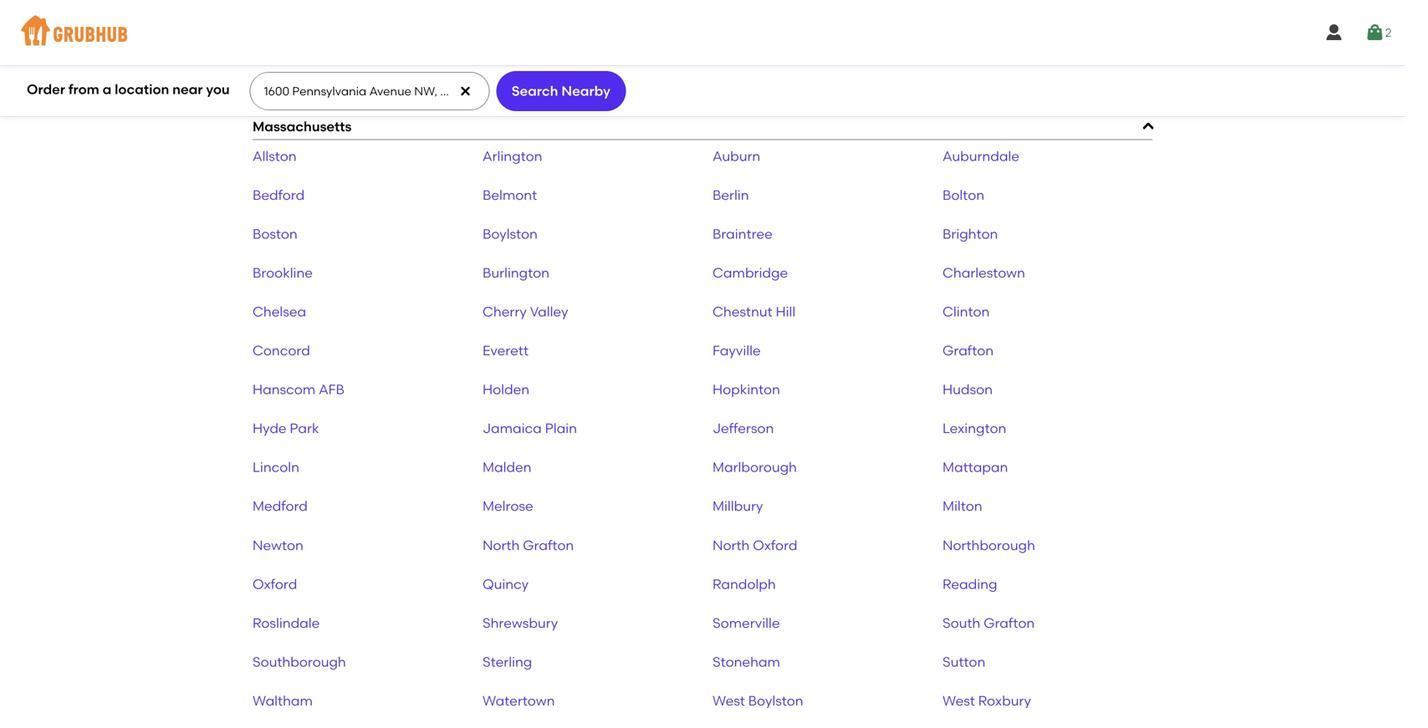 Task type: locate. For each thing, give the bounding box(es) containing it.
grafton
[[943, 343, 994, 359], [523, 537, 574, 554], [984, 615, 1035, 632]]

grafton right south
[[984, 615, 1035, 632]]

shrewsbury
[[483, 615, 558, 632]]

search nearby
[[512, 83, 611, 99]]

0 vertical spatial grafton
[[943, 343, 994, 359]]

plain
[[545, 421, 577, 437]]

north oxford
[[713, 537, 798, 554]]

1 horizontal spatial north
[[713, 537, 750, 554]]

main navigation navigation
[[0, 0, 1406, 65]]

sterling link
[[483, 654, 532, 671]]

jamaica plain link
[[483, 421, 577, 437]]

charlestown
[[943, 265, 1026, 281]]

hyde park link
[[253, 421, 319, 437]]

0 vertical spatial svg image
[[1366, 23, 1386, 43]]

roslindale
[[253, 615, 320, 632]]

medford
[[253, 499, 308, 515]]

1 vertical spatial svg image
[[459, 85, 472, 98]]

north
[[483, 537, 520, 554], [713, 537, 750, 554]]

auburndale
[[943, 148, 1020, 164]]

auburndale link
[[943, 148, 1020, 164]]

grafton link
[[943, 343, 994, 359]]

2
[[1386, 25, 1392, 40]]

marlborough link
[[713, 460, 797, 476]]

jamaica plain
[[483, 421, 577, 437]]

woodbine link
[[253, 79, 320, 96]]

1 vertical spatial grafton
[[523, 537, 574, 554]]

oxford up randolph
[[753, 537, 798, 554]]

1 horizontal spatial oxford
[[753, 537, 798, 554]]

north up quincy on the bottom
[[483, 537, 520, 554]]

nearby
[[562, 83, 611, 99]]

svg image
[[1366, 23, 1386, 43], [459, 85, 472, 98]]

svg image
[[1325, 23, 1345, 43]]

1 horizontal spatial svg image
[[1366, 23, 1386, 43]]

medford link
[[253, 499, 308, 515]]

stoneham
[[713, 654, 781, 671]]

fayville
[[713, 343, 761, 359]]

millbury
[[713, 499, 764, 515]]

2 button
[[1366, 18, 1392, 48]]

2 north from the left
[[713, 537, 750, 554]]

north down millbury
[[713, 537, 750, 554]]

millbury link
[[713, 499, 764, 515]]

1 north from the left
[[483, 537, 520, 554]]

2 vertical spatial grafton
[[984, 615, 1035, 632]]

randolph
[[713, 576, 776, 593]]

svg image right svg icon
[[1366, 23, 1386, 43]]

park
[[290, 421, 319, 437]]

search nearby button
[[496, 71, 626, 111]]

southborough link
[[253, 654, 346, 671]]

sutton link
[[943, 654, 986, 671]]

search
[[512, 83, 558, 99]]

location
[[115, 81, 169, 98]]

north grafton link
[[483, 537, 574, 554]]

reading link
[[943, 576, 998, 593]]

hudson
[[943, 382, 993, 398]]

hanscom
[[253, 382, 316, 398]]

hudson link
[[943, 382, 993, 398]]

allston link
[[253, 148, 297, 164]]

grafton for south grafton
[[984, 615, 1035, 632]]

brighton
[[943, 226, 999, 242]]

holden link
[[483, 382, 530, 398]]

chelsea
[[253, 304, 306, 320]]

oxford
[[753, 537, 798, 554], [253, 576, 297, 593]]

grafton for north grafton
[[523, 537, 574, 554]]

boylston
[[483, 226, 538, 242]]

northborough link
[[943, 537, 1036, 554]]

southborough
[[253, 654, 346, 671]]

roslindale link
[[253, 615, 320, 632]]

melrose
[[483, 499, 534, 515]]

milton
[[943, 499, 983, 515]]

mattapan link
[[943, 460, 1009, 476]]

woodstock
[[483, 79, 556, 96]]

svg image left the woodstock
[[459, 85, 472, 98]]

svg image inside "2" button
[[1366, 23, 1386, 43]]

0 horizontal spatial north
[[483, 537, 520, 554]]

afb
[[319, 382, 345, 398]]

oxford down newton link
[[253, 576, 297, 593]]

from
[[68, 81, 99, 98]]

grafton down melrose
[[523, 537, 574, 554]]

1 vertical spatial oxford
[[253, 576, 297, 593]]

northborough
[[943, 537, 1036, 554]]

0 horizontal spatial oxford
[[253, 576, 297, 593]]

bolton link
[[943, 187, 985, 203]]

auburn
[[713, 148, 761, 164]]

hanscom afb link
[[253, 382, 345, 398]]

south grafton link
[[943, 615, 1035, 632]]

quincy link
[[483, 576, 529, 593]]

grafton up the hudson link
[[943, 343, 994, 359]]

near
[[173, 81, 203, 98]]

reading
[[943, 576, 998, 593]]



Task type: describe. For each thing, give the bounding box(es) containing it.
bolton
[[943, 187, 985, 203]]

burlington link
[[483, 265, 550, 281]]

clinton
[[943, 304, 990, 320]]

malden link
[[483, 460, 532, 476]]

north for north grafton
[[483, 537, 520, 554]]

hopkinton
[[713, 382, 781, 398]]

braintree link
[[713, 226, 773, 242]]

arlington link
[[483, 148, 543, 164]]

burlington
[[483, 265, 550, 281]]

marlborough
[[713, 460, 797, 476]]

everett link
[[483, 343, 529, 359]]

a
[[103, 81, 112, 98]]

boylston link
[[483, 226, 538, 242]]

belmont link
[[483, 187, 537, 203]]

berlin link
[[713, 187, 749, 203]]

brighton link
[[943, 226, 999, 242]]

hopkinton link
[[713, 382, 781, 398]]

jamaica
[[483, 421, 542, 437]]

jefferson
[[713, 421, 774, 437]]

cherry valley
[[483, 304, 569, 320]]

everett
[[483, 343, 529, 359]]

order
[[27, 81, 65, 98]]

newton link
[[253, 537, 304, 554]]

you
[[206, 81, 230, 98]]

jefferson link
[[713, 421, 774, 437]]

malden
[[483, 460, 532, 476]]

lincoln
[[253, 460, 300, 476]]

0 horizontal spatial svg image
[[459, 85, 472, 98]]

hill
[[776, 304, 796, 320]]

newton
[[253, 537, 304, 554]]

cambridge
[[713, 265, 788, 281]]

melrose link
[[483, 499, 534, 515]]

oxford link
[[253, 576, 297, 593]]

north for north oxford
[[713, 537, 750, 554]]

somerville link
[[713, 615, 780, 632]]

bedford link
[[253, 187, 305, 203]]

allston
[[253, 148, 297, 164]]

concord link
[[253, 343, 310, 359]]

sterling
[[483, 654, 532, 671]]

brookline link
[[253, 265, 313, 281]]

stoneham link
[[713, 654, 781, 671]]

brookline
[[253, 265, 313, 281]]

lexington link
[[943, 421, 1007, 437]]

mattapan
[[943, 460, 1009, 476]]

cambridge link
[[713, 265, 788, 281]]

cherry valley link
[[483, 304, 569, 320]]

south grafton
[[943, 615, 1035, 632]]

bedford
[[253, 187, 305, 203]]

north grafton
[[483, 537, 574, 554]]

clinton link
[[943, 304, 990, 320]]

Search Address search field
[[250, 73, 488, 110]]

boston
[[253, 226, 298, 242]]

cherry
[[483, 304, 527, 320]]

braintree
[[713, 226, 773, 242]]

south
[[943, 615, 981, 632]]

hyde
[[253, 421, 287, 437]]

somerville
[[713, 615, 780, 632]]

chestnut
[[713, 304, 773, 320]]

woodstock link
[[483, 79, 556, 96]]

boston link
[[253, 226, 298, 242]]

0 vertical spatial oxford
[[753, 537, 798, 554]]

fayville link
[[713, 343, 761, 359]]

auburn link
[[713, 148, 761, 164]]

order from a location near you
[[27, 81, 230, 98]]

hanscom afb
[[253, 382, 345, 398]]

woodbine
[[253, 79, 320, 96]]

berlin
[[713, 187, 749, 203]]

valley
[[530, 304, 569, 320]]

lexington
[[943, 421, 1007, 437]]

massachusetts
[[253, 118, 352, 135]]

sutton
[[943, 654, 986, 671]]

quincy
[[483, 576, 529, 593]]

hyde park
[[253, 421, 319, 437]]

chestnut hill link
[[713, 304, 796, 320]]



Task type: vqa. For each thing, say whether or not it's contained in the screenshot.
Nearby
yes



